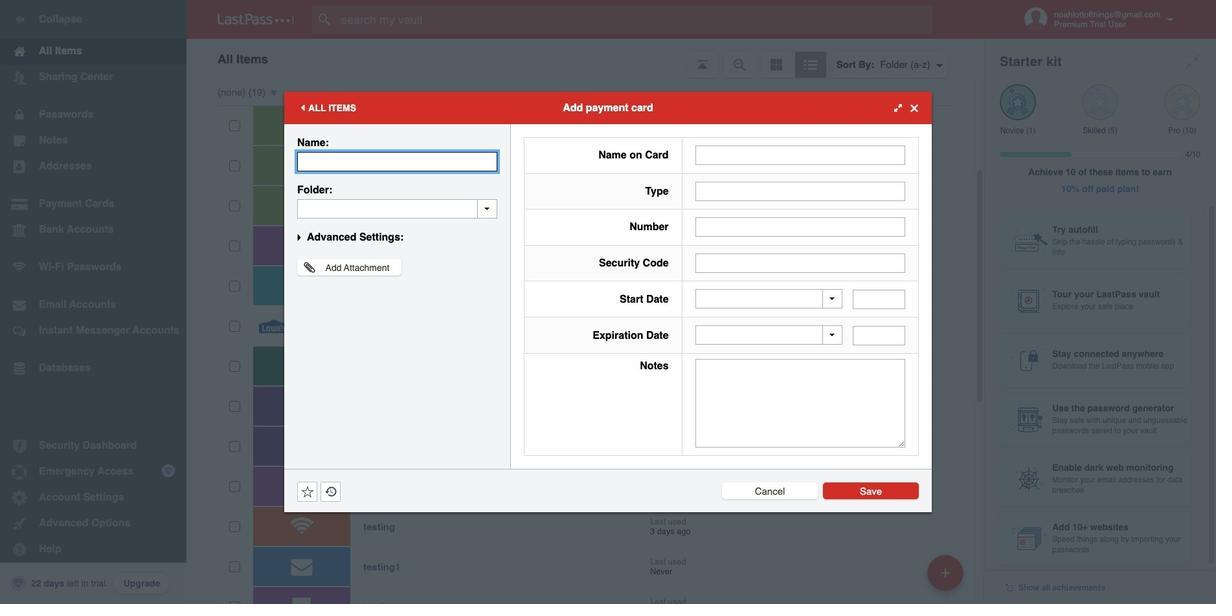 Task type: vqa. For each thing, say whether or not it's contained in the screenshot.
New item NAVIGATION
yes



Task type: describe. For each thing, give the bounding box(es) containing it.
new item navigation
[[923, 552, 971, 605]]

search my vault text field
[[312, 5, 958, 34]]

Search search field
[[312, 5, 958, 34]]

new item image
[[941, 569, 950, 578]]



Task type: locate. For each thing, give the bounding box(es) containing it.
None text field
[[297, 199, 497, 219], [853, 290, 905, 309], [853, 326, 905, 346], [695, 359, 905, 448], [297, 199, 497, 219], [853, 290, 905, 309], [853, 326, 905, 346], [695, 359, 905, 448]]

main navigation navigation
[[0, 0, 187, 605]]

None text field
[[695, 146, 905, 165], [297, 152, 497, 172], [695, 182, 905, 201], [695, 218, 905, 237], [695, 254, 905, 273], [695, 146, 905, 165], [297, 152, 497, 172], [695, 182, 905, 201], [695, 218, 905, 237], [695, 254, 905, 273]]

lastpass image
[[218, 14, 294, 25]]

vault options navigation
[[187, 39, 984, 78]]

dialog
[[284, 92, 932, 513]]



